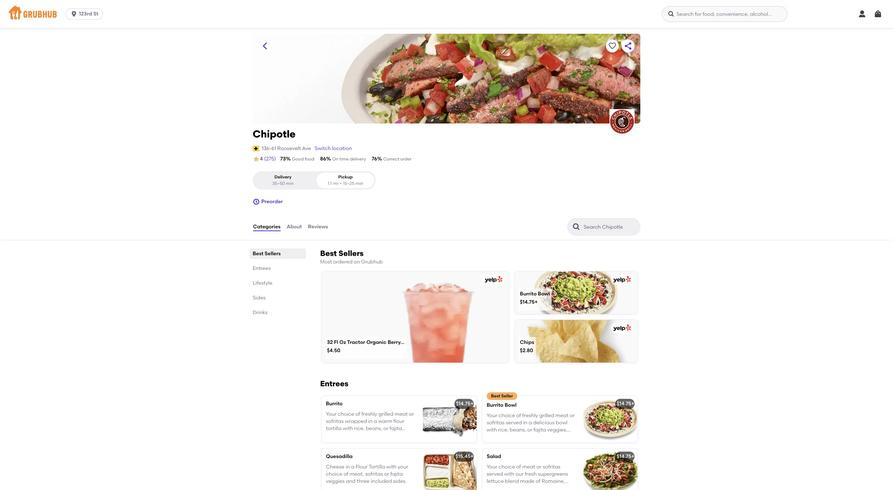 Task type: locate. For each thing, give the bounding box(es) containing it.
burrito
[[520, 291, 537, 297], [326, 401, 343, 407], [487, 402, 504, 408]]

best down categories button
[[253, 251, 264, 257]]

1 horizontal spatial min
[[356, 181, 364, 186]]

veggies
[[326, 478, 345, 485]]

a
[[529, 420, 532, 426], [351, 464, 355, 470]]

and down meat,
[[346, 478, 356, 485]]

order
[[401, 157, 412, 162]]

with left your
[[387, 464, 397, 470]]

save this restaurant button
[[606, 40, 619, 52]]

choice up served
[[499, 413, 515, 419]]

0 horizontal spatial min
[[286, 181, 294, 186]]

in up meat,
[[346, 464, 350, 470]]

on time delivery
[[332, 157, 366, 162]]

yelp image for burrito bowl
[[612, 276, 631, 283]]

entrees down the $4.50
[[320, 379, 349, 388]]

min right 15–25
[[356, 181, 364, 186]]

bowl for burrito bowl
[[505, 402, 517, 408]]

delivery
[[350, 157, 366, 162]]

35–50
[[272, 181, 285, 186]]

+
[[535, 299, 538, 305], [471, 401, 474, 407], [632, 401, 635, 407], [471, 454, 474, 460], [632, 454, 635, 460]]

bowl inside "burrito bowl $14.75 +"
[[538, 291, 550, 297]]

option group containing delivery 35–50 min
[[253, 171, 376, 190]]

0 vertical spatial a
[[529, 420, 532, 426]]

drinks
[[253, 310, 268, 316]]

correct
[[383, 157, 400, 162]]

Search Chipotle  search field
[[583, 224, 638, 231]]

served
[[506, 420, 522, 426]]

or up the included
[[384, 471, 389, 477]]

sofritas inside 'cheese in a flour tortilla with your choice of meat, sofritas or fajita veggies and three included sides.'
[[365, 471, 383, 477]]

fl
[[334, 339, 338, 345]]

1 horizontal spatial fajita
[[534, 427, 546, 433]]

best for best sellers most ordered on grubhub
[[320, 249, 337, 258]]

136-61 roosevelt ave
[[262, 145, 311, 151]]

0 horizontal spatial fajita
[[391, 471, 403, 477]]

Search for food, convenience, alcohol... search field
[[662, 6, 788, 22]]

1 vertical spatial in
[[346, 464, 350, 470]]

in down freshly
[[523, 420, 528, 426]]

2 horizontal spatial best
[[491, 394, 501, 399]]

min down 'delivery'
[[286, 181, 294, 186]]

15–25
[[343, 181, 355, 186]]

0 horizontal spatial choice
[[326, 471, 343, 477]]

1 vertical spatial entrees
[[320, 379, 349, 388]]

in inside 'cheese in a flour tortilla with your choice of meat, sofritas or fajita veggies and three included sides.'
[[346, 464, 350, 470]]

choice inside your choice of freshly grilled meat or sofritas served in a delicious bowl with rice, beans, or fajita veggies, and topped with guac, salsa, queso blanco, sour cream or cheese.
[[499, 413, 515, 419]]

123rd
[[79, 11, 92, 17]]

0 horizontal spatial best
[[253, 251, 264, 257]]

fajita
[[534, 427, 546, 433], [391, 471, 403, 477]]

yelp image for 32 fl oz tractor organic berry...
[[484, 276, 503, 283]]

and inside your choice of freshly grilled meat or sofritas served in a delicious bowl with rice, beans, or fajita veggies, and topped with guac, salsa, queso blanco, sour cream or cheese.
[[487, 434, 497, 441]]

1 horizontal spatial sellers
[[339, 249, 364, 258]]

choice down the cheese
[[326, 471, 343, 477]]

sofritas
[[487, 420, 505, 426], [365, 471, 383, 477]]

best for best sellers
[[253, 251, 264, 257]]

0 horizontal spatial a
[[351, 464, 355, 470]]

a up meat,
[[351, 464, 355, 470]]

76
[[372, 156, 377, 162]]

1 horizontal spatial bowl
[[538, 291, 550, 297]]

svg image
[[858, 10, 867, 18], [874, 10, 883, 18], [70, 10, 78, 18], [668, 10, 675, 18]]

1 vertical spatial sofritas
[[365, 471, 383, 477]]

1 horizontal spatial with
[[487, 427, 497, 433]]

bowl for burrito bowl $14.75 +
[[538, 291, 550, 297]]

seller
[[502, 394, 513, 399]]

best up most
[[320, 249, 337, 258]]

0 horizontal spatial sofritas
[[365, 471, 383, 477]]

0 vertical spatial entrees
[[253, 265, 271, 272]]

blanco,
[[487, 442, 505, 448]]

0 horizontal spatial burrito
[[326, 401, 343, 407]]

sofritas down tortilla
[[365, 471, 383, 477]]

of
[[517, 413, 521, 419], [344, 471, 349, 477]]

1 horizontal spatial a
[[529, 420, 532, 426]]

4
[[260, 156, 263, 162]]

with up cream
[[517, 434, 527, 441]]

0 vertical spatial bowl
[[538, 291, 550, 297]]

chips $2.80
[[520, 339, 535, 354]]

a down freshly
[[529, 420, 532, 426]]

entrees
[[253, 265, 271, 272], [320, 379, 349, 388]]

burrito image
[[423, 396, 477, 443]]

fajita inside 'cheese in a flour tortilla with your choice of meat, sofritas or fajita veggies and three included sides.'
[[391, 471, 403, 477]]

fajita up sides. on the left of the page
[[391, 471, 403, 477]]

$15.45
[[456, 454, 471, 460]]

0 vertical spatial of
[[517, 413, 521, 419]]

1 vertical spatial of
[[344, 471, 349, 477]]

option group
[[253, 171, 376, 190]]

fajita down delicious at the right
[[534, 427, 546, 433]]

1 vertical spatial a
[[351, 464, 355, 470]]

or
[[570, 413, 575, 419], [528, 427, 533, 433], [535, 442, 540, 448], [384, 471, 389, 477]]

0 horizontal spatial sellers
[[265, 251, 281, 257]]

caret left icon image
[[261, 42, 269, 50]]

1 horizontal spatial choice
[[499, 413, 515, 419]]

tractor
[[347, 339, 365, 345]]

salad image
[[584, 449, 638, 490]]

in inside your choice of freshly grilled meat or sofritas served in a delicious bowl with rice, beans, or fajita veggies, and topped with guac, salsa, queso blanco, sour cream or cheese.
[[523, 420, 528, 426]]

sellers up on
[[339, 249, 364, 258]]

burrito inside "burrito bowl $14.75 +"
[[520, 291, 537, 297]]

chipotle  logo image
[[610, 109, 635, 134]]

$4.50
[[327, 348, 341, 354]]

0 horizontal spatial in
[[346, 464, 350, 470]]

on
[[332, 157, 339, 162]]

$14.75 +
[[456, 401, 474, 407], [617, 401, 635, 407], [617, 454, 635, 460]]

delivery
[[275, 175, 292, 180]]

1 horizontal spatial of
[[517, 413, 521, 419]]

of left meat,
[[344, 471, 349, 477]]

2 horizontal spatial burrito
[[520, 291, 537, 297]]

with inside 'cheese in a flour tortilla with your choice of meat, sofritas or fajita veggies and three included sides.'
[[387, 464, 397, 470]]

with
[[487, 427, 497, 433], [517, 434, 527, 441], [387, 464, 397, 470]]

1 vertical spatial fajita
[[391, 471, 403, 477]]

grilled
[[540, 413, 555, 419]]

burrito bowl
[[487, 402, 517, 408]]

0 vertical spatial and
[[487, 434, 497, 441]]

1 vertical spatial bowl
[[505, 402, 517, 408]]

about
[[287, 224, 302, 230]]

best
[[320, 249, 337, 258], [253, 251, 264, 257], [491, 394, 501, 399]]

meat,
[[350, 471, 364, 477]]

st
[[93, 11, 98, 17]]

1 horizontal spatial in
[[523, 420, 528, 426]]

quesadilla
[[326, 454, 353, 460]]

sellers down categories button
[[265, 251, 281, 257]]

save this restaurant image
[[608, 42, 617, 50]]

organic
[[367, 339, 387, 345]]

a inside your choice of freshly grilled meat or sofritas served in a delicious bowl with rice, beans, or fajita veggies, and topped with guac, salsa, queso blanco, sour cream or cheese.
[[529, 420, 532, 426]]

freshly
[[523, 413, 538, 419]]

0 horizontal spatial of
[[344, 471, 349, 477]]

$14.75 + for salad
[[617, 454, 635, 460]]

star icon image
[[253, 156, 260, 163]]

svg image
[[253, 198, 260, 205]]

min
[[286, 181, 294, 186], [356, 181, 364, 186]]

1 horizontal spatial best
[[320, 249, 337, 258]]

entrees up lifestyle
[[253, 265, 271, 272]]

1 vertical spatial with
[[517, 434, 527, 441]]

sellers inside best sellers most ordered on grubhub
[[339, 249, 364, 258]]

with left rice,
[[487, 427, 497, 433]]

and up blanco,
[[487, 434, 497, 441]]

32 fl oz tractor organic berry... $4.50
[[327, 339, 405, 354]]

$14.75 inside "burrito bowl $14.75 +"
[[520, 299, 535, 305]]

2 min from the left
[[356, 181, 364, 186]]

in
[[523, 420, 528, 426], [346, 464, 350, 470]]

1 horizontal spatial burrito
[[487, 402, 504, 408]]

of up served
[[517, 413, 521, 419]]

sofritas down your
[[487, 420, 505, 426]]

best inside best sellers most ordered on grubhub
[[320, 249, 337, 258]]

73
[[280, 156, 286, 162]]

1 horizontal spatial and
[[487, 434, 497, 441]]

yelp image
[[484, 276, 503, 283], [612, 276, 631, 283], [612, 325, 631, 332]]

0 vertical spatial choice
[[499, 413, 515, 419]]

salsa,
[[544, 434, 557, 441]]

preorder button
[[253, 195, 283, 208]]

2 vertical spatial with
[[387, 464, 397, 470]]

+ for salad
[[632, 454, 635, 460]]

categories button
[[253, 214, 281, 240]]

1 vertical spatial choice
[[326, 471, 343, 477]]

correct order
[[383, 157, 412, 162]]

best up burrito bowl
[[491, 394, 501, 399]]

0 horizontal spatial and
[[346, 478, 356, 485]]

0 horizontal spatial with
[[387, 464, 397, 470]]

$14.75
[[520, 299, 535, 305], [456, 401, 471, 407], [617, 401, 632, 407], [617, 454, 632, 460]]

0 vertical spatial sofritas
[[487, 420, 505, 426]]

0 horizontal spatial bowl
[[505, 402, 517, 408]]

sellers
[[339, 249, 364, 258], [265, 251, 281, 257]]

1 min from the left
[[286, 181, 294, 186]]

0 vertical spatial fajita
[[534, 427, 546, 433]]

0 vertical spatial in
[[523, 420, 528, 426]]

$15.45 +
[[456, 454, 474, 460]]

and
[[487, 434, 497, 441], [346, 478, 356, 485]]

yelp image for chips
[[612, 325, 631, 332]]

1 horizontal spatial sofritas
[[487, 420, 505, 426]]

best for best seller
[[491, 394, 501, 399]]

•
[[340, 181, 342, 186]]

food
[[305, 157, 315, 162]]

1 vertical spatial and
[[346, 478, 356, 485]]



Task type: describe. For each thing, give the bounding box(es) containing it.
categories
[[253, 224, 281, 230]]

on
[[354, 259, 360, 265]]

roosevelt
[[277, 145, 301, 151]]

reviews button
[[308, 214, 329, 240]]

or inside 'cheese in a flour tortilla with your choice of meat, sofritas or fajita veggies and three included sides.'
[[384, 471, 389, 477]]

mi
[[333, 181, 339, 186]]

cheese in a flour tortilla with your choice of meat, sofritas or fajita veggies and three included sides.
[[326, 464, 409, 485]]

time
[[340, 157, 349, 162]]

123rd st
[[79, 11, 98, 17]]

bowl
[[556, 420, 568, 426]]

topped
[[498, 434, 516, 441]]

main navigation navigation
[[0, 0, 894, 28]]

0 horizontal spatial entrees
[[253, 265, 271, 272]]

svg image inside 123rd st button
[[70, 10, 78, 18]]

quesadilla image
[[423, 449, 477, 490]]

burrito for burrito bowl
[[487, 402, 504, 408]]

sides.
[[393, 478, 407, 485]]

sides
[[253, 295, 266, 301]]

$14.75 + for burrito
[[456, 401, 474, 407]]

136-
[[262, 145, 272, 151]]

0 vertical spatial with
[[487, 427, 497, 433]]

best sellers most ordered on grubhub
[[320, 249, 383, 265]]

sellers for best sellers most ordered on grubhub
[[339, 249, 364, 258]]

switch location
[[315, 145, 352, 151]]

about button
[[287, 214, 302, 240]]

veggies,
[[548, 427, 568, 433]]

86
[[320, 156, 326, 162]]

reviews
[[308, 224, 328, 230]]

of inside 'cheese in a flour tortilla with your choice of meat, sofritas or fajita veggies and three included sides.'
[[344, 471, 349, 477]]

berry...
[[388, 339, 405, 345]]

pickup 1.1 mi • 15–25 min
[[328, 175, 364, 186]]

136-61 roosevelt ave button
[[262, 145, 312, 153]]

location
[[332, 145, 352, 151]]

preorder
[[261, 199, 283, 205]]

61
[[272, 145, 276, 151]]

meat
[[556, 413, 569, 419]]

or up guac,
[[528, 427, 533, 433]]

salad
[[487, 454, 501, 460]]

sour
[[506, 442, 517, 448]]

+ inside "burrito bowl $14.75 +"
[[535, 299, 538, 305]]

good
[[292, 157, 304, 162]]

delicious
[[533, 420, 555, 426]]

oz
[[340, 339, 346, 345]]

choice inside 'cheese in a flour tortilla with your choice of meat, sofritas or fajita veggies and three included sides.'
[[326, 471, 343, 477]]

1.1
[[328, 181, 332, 186]]

lifestyle
[[253, 280, 273, 286]]

burrito for burrito bowl $14.75 +
[[520, 291, 537, 297]]

cheese
[[326, 464, 345, 470]]

pickup
[[339, 175, 353, 180]]

switch location button
[[314, 145, 353, 153]]

123rd st button
[[66, 8, 106, 20]]

flour
[[356, 464, 368, 470]]

burrito bowl $14.75 +
[[520, 291, 550, 305]]

your
[[487, 413, 498, 419]]

fajita inside your choice of freshly grilled meat or sofritas served in a delicious bowl with rice, beans, or fajita veggies, and topped with guac, salsa, queso blanco, sour cream or cheese.
[[534, 427, 546, 433]]

delivery 35–50 min
[[272, 175, 294, 186]]

beans,
[[510, 427, 526, 433]]

search icon image
[[573, 223, 581, 231]]

+ for quesadilla
[[471, 454, 474, 460]]

a inside 'cheese in a flour tortilla with your choice of meat, sofritas or fajita veggies and three included sides.'
[[351, 464, 355, 470]]

32
[[327, 339, 333, 345]]

chipotle
[[253, 128, 296, 140]]

or right meat
[[570, 413, 575, 419]]

cream
[[518, 442, 534, 448]]

of inside your choice of freshly grilled meat or sofritas served in a delicious bowl with rice, beans, or fajita veggies, and topped with guac, salsa, queso blanco, sour cream or cheese.
[[517, 413, 521, 419]]

ave
[[302, 145, 311, 151]]

1 horizontal spatial entrees
[[320, 379, 349, 388]]

or down guac,
[[535, 442, 540, 448]]

subscription pass image
[[253, 146, 260, 152]]

ordered
[[333, 259, 353, 265]]

best sellers
[[253, 251, 281, 257]]

sofritas inside your choice of freshly grilled meat or sofritas served in a delicious bowl with rice, beans, or fajita veggies, and topped with guac, salsa, queso blanco, sour cream or cheese.
[[487, 420, 505, 426]]

$2.80
[[520, 348, 533, 354]]

and inside 'cheese in a flour tortilla with your choice of meat, sofritas or fajita veggies and three included sides.'
[[346, 478, 356, 485]]

share icon image
[[624, 42, 633, 50]]

burrito for burrito
[[326, 401, 343, 407]]

your
[[398, 464, 409, 470]]

best seller
[[491, 394, 513, 399]]

guac,
[[528, 434, 542, 441]]

your choice of freshly grilled meat or sofritas served in a delicious bowl with rice, beans, or fajita veggies, and topped with guac, salsa, queso blanco, sour cream or cheese.
[[487, 413, 575, 448]]

(275)
[[264, 156, 276, 162]]

queso
[[559, 434, 574, 441]]

included
[[371, 478, 392, 485]]

+ for burrito
[[471, 401, 474, 407]]

min inside delivery 35–50 min
[[286, 181, 294, 186]]

burrito bowl image
[[584, 396, 638, 443]]

min inside pickup 1.1 mi • 15–25 min
[[356, 181, 364, 186]]

sellers for best sellers
[[265, 251, 281, 257]]

rice,
[[498, 427, 509, 433]]

grubhub
[[361, 259, 383, 265]]

tortilla
[[369, 464, 385, 470]]

chips
[[520, 339, 535, 345]]

switch
[[315, 145, 331, 151]]

2 horizontal spatial with
[[517, 434, 527, 441]]

good food
[[292, 157, 315, 162]]

three
[[357, 478, 370, 485]]

cheese.
[[541, 442, 560, 448]]



Task type: vqa. For each thing, say whether or not it's contained in the screenshot.
top Yellowtail
no



